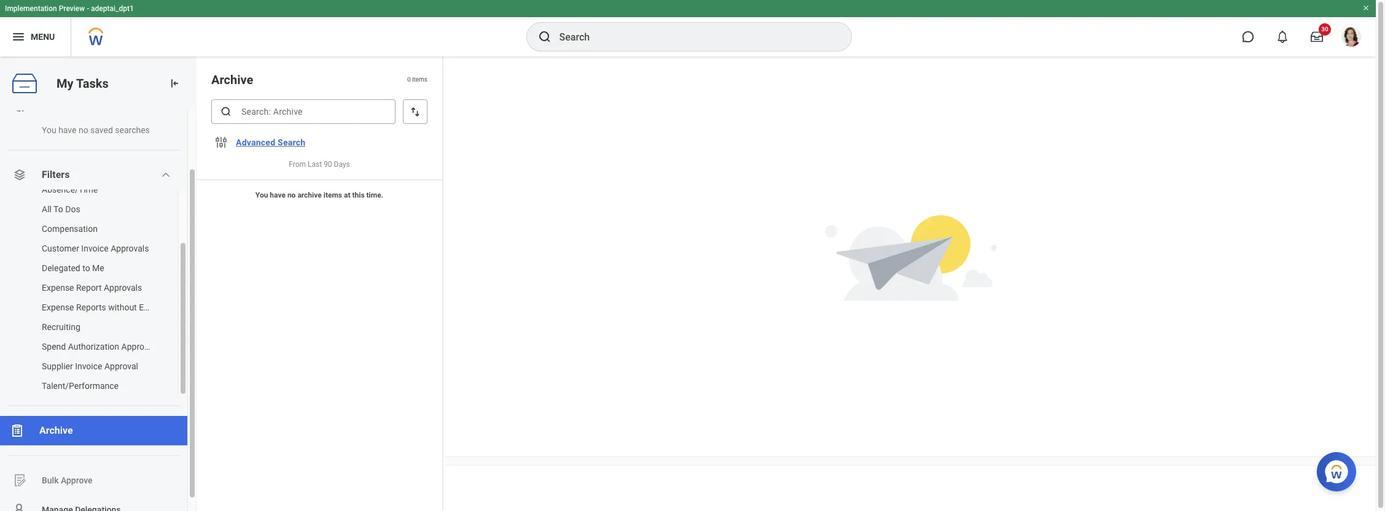 Task type: vqa. For each thing, say whether or not it's contained in the screenshot.
third star image from the top
no



Task type: describe. For each thing, give the bounding box(es) containing it.
supplier invoice approval button
[[0, 357, 166, 377]]

search image
[[220, 106, 232, 118]]

expense for expense reports without exceptions
[[42, 303, 74, 313]]

searches
[[115, 125, 150, 135]]

menu
[[31, 32, 55, 42]]

adeptai_dpt1
[[91, 4, 134, 13]]

from
[[289, 160, 306, 169]]

to
[[82, 264, 90, 273]]

customer invoice approvals
[[42, 244, 149, 254]]

rename image
[[12, 474, 27, 488]]

my tasks
[[57, 76, 109, 91]]

perspective image
[[12, 168, 27, 182]]

my
[[57, 76, 73, 91]]

customer invoice approvals button
[[0, 239, 166, 259]]

item list element
[[197, 57, 444, 512]]

30
[[1322, 26, 1329, 33]]

bulk approve
[[42, 476, 93, 486]]

approvals for spend authorization approvals
[[121, 342, 160, 352]]

list inside my tasks element
[[0, 180, 187, 396]]

advanced search button
[[231, 130, 310, 155]]

delegated to me
[[42, 264, 104, 273]]

absence/time
[[42, 185, 98, 195]]

no for archive
[[287, 191, 296, 200]]

0 items
[[407, 76, 428, 83]]

without
[[108, 303, 137, 313]]

menu button
[[0, 17, 71, 57]]

approvals for customer invoice approvals
[[111, 244, 149, 254]]

all to dos button
[[0, 200, 166, 219]]

implementation preview -   adeptai_dpt1
[[5, 4, 134, 13]]

user plus image
[[12, 503, 27, 512]]

profile logan mcneil image
[[1342, 27, 1362, 49]]

supplier
[[42, 362, 73, 372]]

tasks
[[76, 76, 109, 91]]

dos
[[65, 205, 80, 214]]

exceptions
[[139, 303, 181, 313]]

archive button
[[0, 417, 187, 446]]

this
[[352, 191, 365, 200]]

have for saved
[[58, 125, 76, 135]]

compensation
[[42, 224, 98, 234]]

approvals for expense report approvals
[[104, 283, 142, 293]]

to
[[54, 205, 63, 214]]

all to dos
[[42, 205, 80, 214]]

time.
[[367, 191, 383, 200]]

spend authorization approvals button
[[0, 337, 166, 357]]

bulk
[[42, 476, 59, 486]]

0
[[407, 76, 411, 83]]

spend
[[42, 342, 66, 352]]

search
[[278, 138, 306, 147]]

clipboard image
[[10, 424, 25, 439]]

compensation button
[[0, 219, 166, 239]]

from last 90 days
[[289, 160, 350, 169]]

Search Workday  search field
[[559, 23, 826, 50]]

90
[[324, 160, 332, 169]]

preview
[[59, 4, 85, 13]]

expense reports without exceptions button
[[0, 298, 181, 318]]

invoice for approval
[[75, 362, 102, 372]]

approval
[[104, 362, 138, 372]]

supplier invoice approval
[[42, 362, 138, 372]]

days
[[334, 160, 350, 169]]



Task type: locate. For each thing, give the bounding box(es) containing it.
menu banner
[[0, 0, 1376, 57]]

0 vertical spatial approvals
[[111, 244, 149, 254]]

30 button
[[1304, 23, 1331, 50]]

0 horizontal spatial no
[[79, 125, 88, 135]]

invoice for approvals
[[81, 244, 109, 254]]

archive
[[211, 73, 253, 87], [39, 425, 73, 437]]

filters button
[[0, 160, 187, 190]]

you have no archive items at this time.
[[256, 191, 383, 200]]

1 list from the top
[[0, 91, 197, 512]]

delegated to me button
[[0, 259, 166, 278]]

items
[[412, 76, 428, 83], [324, 191, 342, 200]]

talent/performance button
[[0, 377, 166, 396]]

all
[[42, 205, 52, 214]]

invoice up me at the bottom left of page
[[81, 244, 109, 254]]

expense for expense report approvals
[[42, 283, 74, 293]]

advanced
[[236, 138, 275, 147]]

you
[[42, 125, 56, 135], [256, 191, 268, 200]]

expense up recruiting
[[42, 303, 74, 313]]

you for you have no saved searches
[[42, 125, 56, 135]]

1 vertical spatial you
[[256, 191, 268, 200]]

you left the archive
[[256, 191, 268, 200]]

list
[[0, 91, 197, 512], [0, 180, 187, 396]]

advanced search
[[236, 138, 306, 147]]

delegated
[[42, 264, 80, 273]]

approvals
[[111, 244, 149, 254], [104, 283, 142, 293], [121, 342, 160, 352]]

have inside item list element
[[270, 191, 286, 200]]

recruiting
[[42, 323, 80, 332]]

reports
[[76, 303, 106, 313]]

Search: Archive text field
[[211, 100, 396, 124]]

1 vertical spatial archive
[[39, 425, 73, 437]]

1 horizontal spatial no
[[287, 191, 296, 200]]

transformation import image
[[168, 77, 181, 90]]

close environment banner image
[[1363, 4, 1370, 12]]

expense reports without exceptions
[[42, 303, 181, 313]]

no for saved
[[79, 125, 88, 135]]

inbox large image
[[1311, 31, 1323, 43]]

you inside button
[[42, 125, 56, 135]]

0 vertical spatial items
[[412, 76, 428, 83]]

have left saved
[[58, 125, 76, 135]]

invoice
[[81, 244, 109, 254], [75, 362, 102, 372]]

configure image
[[214, 135, 229, 150]]

sort image
[[409, 106, 421, 118]]

authorization
[[68, 342, 119, 352]]

0 vertical spatial no
[[79, 125, 88, 135]]

no inside item list element
[[287, 191, 296, 200]]

0 horizontal spatial have
[[58, 125, 76, 135]]

report
[[76, 283, 102, 293]]

0 vertical spatial you
[[42, 125, 56, 135]]

archive
[[298, 191, 322, 200]]

absence/time button
[[0, 180, 166, 200]]

0 vertical spatial expense
[[42, 283, 74, 293]]

list containing absence/time
[[0, 180, 187, 396]]

1 vertical spatial approvals
[[104, 283, 142, 293]]

chevron down image
[[161, 170, 171, 180]]

expense inside 'button'
[[42, 283, 74, 293]]

items right 0
[[412, 76, 428, 83]]

0 horizontal spatial archive
[[39, 425, 73, 437]]

approvals inside button
[[121, 342, 160, 352]]

justify image
[[11, 29, 26, 44]]

1 horizontal spatial items
[[412, 76, 428, 83]]

no
[[79, 125, 88, 135], [287, 191, 296, 200]]

2 vertical spatial approvals
[[121, 342, 160, 352]]

clock check image
[[12, 98, 27, 113]]

at
[[344, 191, 351, 200]]

0 horizontal spatial you
[[42, 125, 56, 135]]

implementation
[[5, 4, 57, 13]]

bulk approve link
[[0, 466, 187, 496]]

my tasks element
[[0, 57, 197, 512]]

invoice inside button
[[75, 362, 102, 372]]

archive inside button
[[39, 425, 73, 437]]

expense
[[42, 283, 74, 293], [42, 303, 74, 313]]

notifications large image
[[1277, 31, 1289, 43]]

1 horizontal spatial archive
[[211, 73, 253, 87]]

list containing filters
[[0, 91, 197, 512]]

1 vertical spatial have
[[270, 191, 286, 200]]

1 vertical spatial no
[[287, 191, 296, 200]]

have left the archive
[[270, 191, 286, 200]]

no left the archive
[[287, 191, 296, 200]]

-
[[87, 4, 89, 13]]

you have no saved searches
[[42, 125, 150, 135]]

invoice down the authorization
[[75, 362, 102, 372]]

have inside you have no saved searches button
[[58, 125, 76, 135]]

items left at
[[324, 191, 342, 200]]

expense inside button
[[42, 303, 74, 313]]

talent/performance
[[42, 382, 119, 391]]

customer
[[42, 244, 79, 254]]

filters
[[42, 169, 70, 181]]

you inside item list element
[[256, 191, 268, 200]]

archive up search image
[[211, 73, 253, 87]]

you for you have no archive items at this time.
[[256, 191, 268, 200]]

spend authorization approvals
[[42, 342, 160, 352]]

no left saved
[[79, 125, 88, 135]]

approve
[[61, 476, 93, 486]]

expense report approvals button
[[0, 278, 166, 298]]

1 horizontal spatial you
[[256, 191, 268, 200]]

0 horizontal spatial items
[[324, 191, 342, 200]]

archive inside item list element
[[211, 73, 253, 87]]

you have no saved searches button
[[0, 120, 175, 140]]

1 vertical spatial items
[[324, 191, 342, 200]]

me
[[92, 264, 104, 273]]

1 expense from the top
[[42, 283, 74, 293]]

2 list from the top
[[0, 180, 187, 396]]

0 vertical spatial have
[[58, 125, 76, 135]]

you up filters
[[42, 125, 56, 135]]

1 vertical spatial invoice
[[75, 362, 102, 372]]

expense down delegated
[[42, 283, 74, 293]]

have for archive
[[270, 191, 286, 200]]

1 vertical spatial expense
[[42, 303, 74, 313]]

recruiting button
[[0, 318, 166, 337]]

archive right clipboard image
[[39, 425, 73, 437]]

last
[[308, 160, 322, 169]]

invoice inside 'button'
[[81, 244, 109, 254]]

1 horizontal spatial have
[[270, 191, 286, 200]]

expense report approvals
[[42, 283, 142, 293]]

saved
[[90, 125, 113, 135]]

search image
[[537, 29, 552, 44]]

2 expense from the top
[[42, 303, 74, 313]]

have
[[58, 125, 76, 135], [270, 191, 286, 200]]

0 vertical spatial invoice
[[81, 244, 109, 254]]

no inside button
[[79, 125, 88, 135]]

0 vertical spatial archive
[[211, 73, 253, 87]]



